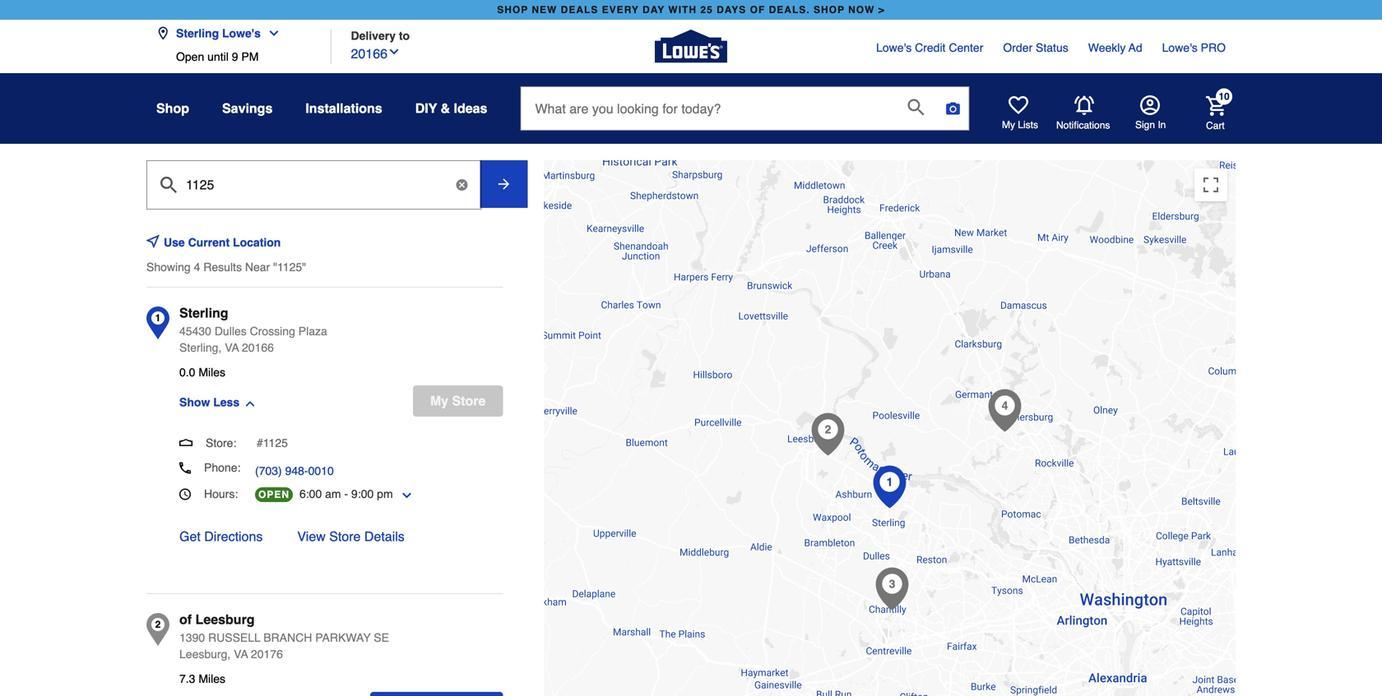 Task type: describe. For each thing, give the bounding box(es) containing it.
open for open until 9 pm
[[176, 50, 204, 63]]

details
[[364, 529, 405, 545]]

:
[[235, 488, 238, 501]]

4 image
[[989, 390, 1021, 432]]

6:00 am - 9:00 pm
[[299, 488, 393, 501]]

open for open
[[258, 489, 290, 501]]

use
[[164, 236, 185, 249]]

showing
[[146, 261, 191, 274]]

chevron down image inside 20166 button
[[387, 45, 401, 58]]

savings button
[[222, 94, 273, 123]]

6:00
[[299, 488, 322, 501]]

gps image
[[146, 235, 160, 248]]

7.3
[[179, 673, 195, 686]]

with
[[668, 4, 697, 16]]

cart
[[1206, 120, 1225, 131]]

1 inside map region
[[887, 476, 893, 489]]

4 inside map region
[[1002, 399, 1008, 413]]

sterling lowe's
[[176, 27, 261, 40]]

status
[[1036, 41, 1068, 54]]

open until 9 pm
[[176, 50, 259, 63]]

of leesburg link
[[179, 610, 255, 630]]

crossing
[[250, 325, 295, 338]]

near
[[245, 261, 270, 274]]

0.0 miles
[[179, 366, 225, 379]]

phone image
[[179, 463, 191, 474]]

sterling for sterling lowe's
[[176, 27, 219, 40]]

chevron down image inside the sterling lowe's button
[[261, 27, 280, 40]]

3
[[889, 578, 896, 591]]

3 image
[[876, 568, 909, 611]]

store for view
[[329, 529, 361, 545]]

1390
[[179, 632, 205, 645]]

25
[[700, 4, 713, 16]]

diy
[[415, 101, 437, 116]]

hours
[[204, 488, 235, 501]]

get
[[179, 529, 201, 545]]

1 shop from the left
[[497, 4, 528, 16]]

installations
[[305, 101, 382, 116]]

my for my lists
[[1002, 119, 1015, 131]]

center
[[949, 41, 983, 54]]

948-
[[285, 465, 308, 478]]

less
[[213, 396, 239, 409]]

day
[[643, 4, 665, 16]]

0 horizontal spatial 2
[[155, 619, 161, 631]]

&
[[441, 101, 450, 116]]

my lists
[[1002, 119, 1038, 131]]

of
[[179, 612, 192, 628]]

lowe's for lowe's credit center
[[876, 41, 912, 54]]

view store details
[[297, 529, 405, 545]]

0010
[[308, 465, 334, 478]]

phone:
[[204, 461, 241, 475]]

#1125
[[257, 437, 288, 450]]

order
[[1003, 41, 1033, 54]]

20176
[[251, 648, 283, 661]]

view
[[297, 529, 326, 545]]

credit
[[915, 41, 946, 54]]

deals
[[561, 4, 598, 16]]

20166 inside button
[[351, 46, 387, 61]]

current
[[188, 236, 230, 249]]

pm
[[241, 50, 259, 63]]

directions
[[204, 529, 263, 545]]

new
[[532, 4, 557, 16]]

shop
[[156, 101, 189, 116]]

get directions
[[179, 529, 263, 545]]

pm
[[377, 488, 393, 501]]

lowe's home improvement lists image
[[1009, 95, 1028, 115]]

lowe's home improvement logo image
[[655, 10, 727, 83]]

sign
[[1135, 119, 1155, 131]]

show
[[179, 396, 210, 409]]

sign in button
[[1135, 95, 1166, 132]]

2 shop from the left
[[814, 4, 845, 16]]

va inside sterling 45430 dulles crossing plaza sterling, va 20166
[[225, 341, 239, 355]]

map region
[[519, 33, 1361, 697]]

ideas
[[454, 101, 487, 116]]

until
[[207, 50, 229, 63]]

dulles
[[215, 325, 247, 338]]

lowe's pro link
[[1162, 39, 1226, 56]]

sterling for sterling 45430 dulles crossing plaza sterling, va 20166
[[179, 306, 228, 321]]

shop new deals every day with 25 days of deals. shop now > link
[[494, 0, 888, 20]]

russell
[[208, 632, 260, 645]]

parkway
[[315, 632, 371, 645]]

weekly
[[1088, 41, 1126, 54]]

miles for sterling
[[199, 366, 225, 379]]

days
[[717, 4, 746, 16]]

results
[[203, 261, 242, 274]]

store:
[[206, 437, 236, 450]]

20166 inside sterling 45430 dulles crossing plaza sterling, va 20166
[[242, 341, 274, 355]]

weekly ad
[[1088, 41, 1142, 54]]



Task type: vqa. For each thing, say whether or not it's contained in the screenshot.
2nd Augers from left
no



Task type: locate. For each thing, give the bounding box(es) containing it.
0 horizontal spatial chevron down image
[[261, 27, 280, 40]]

lowe's left pro
[[1162, 41, 1198, 54]]

1
[[155, 313, 161, 324], [887, 476, 893, 489]]

installations button
[[305, 94, 382, 123]]

0 horizontal spatial 20166
[[242, 341, 274, 355]]

1 vertical spatial 20166
[[242, 341, 274, 355]]

lowe's home improvement notification center image
[[1074, 96, 1094, 115]]

2 miles from the top
[[199, 673, 225, 686]]

1 miles from the top
[[199, 366, 225, 379]]

location
[[233, 236, 281, 249]]

lowe's home improvement cart image
[[1206, 96, 1226, 116]]

my inside button
[[430, 394, 448, 409]]

lowe's credit center link
[[876, 39, 983, 56]]

in
[[1158, 119, 1166, 131]]

lowe's inside button
[[222, 27, 261, 40]]

20166 down crossing
[[242, 341, 274, 355]]

2 image
[[812, 413, 845, 456]]

lowe's for lowe's pro
[[1162, 41, 1198, 54]]

shop
[[497, 4, 528, 16], [814, 4, 845, 16]]

pro
[[1201, 41, 1226, 54]]

20166 button
[[351, 42, 401, 64]]

Search Query text field
[[521, 87, 895, 130]]

weekly ad link
[[1088, 39, 1142, 56]]

open
[[176, 50, 204, 63], [258, 489, 290, 501]]

shop new deals every day with 25 days of deals. shop now >
[[497, 4, 885, 16]]

shop button
[[156, 94, 189, 123]]

1 vertical spatial 4
[[1002, 399, 1008, 413]]

va down the russell
[[234, 648, 248, 661]]

None search field
[[520, 86, 969, 146]]

diy & ideas button
[[415, 94, 487, 123]]

camera image
[[945, 100, 961, 117]]

0 vertical spatial 4
[[194, 261, 200, 274]]

0 vertical spatial va
[[225, 341, 239, 355]]

1 vertical spatial va
[[234, 648, 248, 661]]

search image
[[908, 99, 924, 115]]

1 vertical spatial open
[[258, 489, 290, 501]]

sterling up open until 9 pm
[[176, 27, 219, 40]]

leesburg,
[[179, 648, 231, 661]]

>
[[878, 4, 885, 16]]

0 vertical spatial 2
[[825, 423, 831, 436]]

my store button
[[413, 386, 503, 417]]

lowe's
[[222, 27, 261, 40], [876, 41, 912, 54], [1162, 41, 1198, 54]]

branch
[[263, 632, 312, 645]]

miles for of leesburg
[[199, 673, 225, 686]]

sterling inside button
[[176, 27, 219, 40]]

(703) 948-0010
[[255, 465, 334, 478]]

delivery
[[351, 29, 396, 42]]

use current location button
[[164, 225, 307, 261]]

lowe's credit center
[[876, 41, 983, 54]]

miles
[[199, 366, 225, 379], [199, 673, 225, 686]]

2 inside map region
[[825, 423, 831, 436]]

0 horizontal spatial 1
[[155, 313, 161, 324]]

delivery to
[[351, 29, 410, 42]]

of
[[750, 4, 765, 16]]

1 image
[[873, 466, 906, 509]]

of leesburg 1390 russell branch parkway se leesburg, va 20176
[[179, 612, 389, 661]]

0 horizontal spatial shop
[[497, 4, 528, 16]]

shop left new
[[497, 4, 528, 16]]

1 horizontal spatial 2
[[825, 423, 831, 436]]

(703) 948-0010 link
[[255, 463, 334, 480]]

pagoda image
[[179, 436, 192, 450]]

sterling lowe's button
[[156, 17, 287, 50]]

open left "until"
[[176, 50, 204, 63]]

plaza
[[298, 325, 327, 338]]

va
[[225, 341, 239, 355], [234, 648, 248, 661]]

notifications
[[1056, 119, 1110, 131]]

0 horizontal spatial open
[[176, 50, 204, 63]]

location image
[[156, 27, 169, 40]]

(703)
[[255, 465, 282, 478]]

1 horizontal spatial open
[[258, 489, 290, 501]]

miles right 7.3
[[199, 673, 225, 686]]

0 vertical spatial store
[[452, 394, 486, 409]]

45430
[[179, 325, 211, 338]]

10
[[1219, 91, 1230, 102]]

1 horizontal spatial 1
[[887, 476, 893, 489]]

savings
[[222, 101, 273, 116]]

0 horizontal spatial store
[[329, 529, 361, 545]]

Zip Code, City, State or Store # text field
[[153, 169, 473, 193]]

miles right 0.0
[[199, 366, 225, 379]]

chevron down image
[[261, 27, 280, 40], [387, 45, 401, 58]]

arrow right image
[[496, 176, 512, 192]]

0 vertical spatial chevron down image
[[261, 27, 280, 40]]

store inside button
[[452, 394, 486, 409]]

"1125"
[[273, 261, 306, 274]]

sterling up 45430
[[179, 306, 228, 321]]

9
[[232, 50, 238, 63]]

now
[[848, 4, 875, 16]]

hours :
[[204, 488, 238, 501]]

0 vertical spatial 1
[[155, 313, 161, 324]]

lowe's home improvement account image
[[1140, 95, 1160, 115]]

sterling
[[176, 27, 219, 40], [179, 306, 228, 321]]

0 vertical spatial sterling
[[176, 27, 219, 40]]

every
[[602, 4, 639, 16]]

1 vertical spatial chevron down image
[[387, 45, 401, 58]]

ad
[[1129, 41, 1142, 54]]

0 vertical spatial miles
[[199, 366, 225, 379]]

0 vertical spatial open
[[176, 50, 204, 63]]

lowe's left credit
[[876, 41, 912, 54]]

store for my
[[452, 394, 486, 409]]

sterling inside sterling 45430 dulles crossing plaza sterling, va 20166
[[179, 306, 228, 321]]

2 horizontal spatial lowe's
[[1162, 41, 1198, 54]]

view store details link
[[297, 527, 405, 547]]

1 horizontal spatial 20166
[[351, 46, 387, 61]]

va down dulles
[[225, 341, 239, 355]]

my for my store
[[430, 394, 448, 409]]

1 horizontal spatial lowe's
[[876, 41, 912, 54]]

am
[[325, 488, 341, 501]]

open down (703)
[[258, 489, 290, 501]]

0 horizontal spatial 4
[[194, 261, 200, 274]]

1 horizontal spatial my
[[1002, 119, 1015, 131]]

lowe's up 9
[[222, 27, 261, 40]]

1 horizontal spatial store
[[452, 394, 486, 409]]

store
[[452, 394, 486, 409], [329, 529, 361, 545]]

20166 down 'delivery'
[[351, 46, 387, 61]]

use current location
[[164, 236, 281, 249]]

get directions link
[[179, 527, 263, 547]]

sterling 45430 dulles crossing plaza sterling, va 20166
[[179, 306, 327, 355]]

0.0
[[179, 366, 195, 379]]

1 vertical spatial my
[[430, 394, 448, 409]]

1 horizontal spatial 4
[[1002, 399, 1008, 413]]

1 horizontal spatial chevron down image
[[387, 45, 401, 58]]

shop left now
[[814, 4, 845, 16]]

-
[[344, 488, 348, 501]]

se
[[374, 632, 389, 645]]

my
[[1002, 119, 1015, 131], [430, 394, 448, 409]]

1 vertical spatial sterling
[[179, 306, 228, 321]]

history image
[[179, 489, 191, 501]]

my store
[[430, 394, 486, 409]]

1 vertical spatial store
[[329, 529, 361, 545]]

4
[[194, 261, 200, 274], [1002, 399, 1008, 413]]

leesburg
[[195, 612, 255, 628]]

sterling,
[[179, 341, 222, 355]]

0 horizontal spatial my
[[430, 394, 448, 409]]

0 horizontal spatial lowe's
[[222, 27, 261, 40]]

diy & ideas
[[415, 101, 487, 116]]

sign in
[[1135, 119, 1166, 131]]

1 vertical spatial 1
[[887, 476, 893, 489]]

va inside of leesburg 1390 russell branch parkway se leesburg, va 20176
[[234, 648, 248, 661]]

to
[[399, 29, 410, 42]]

1 vertical spatial 2
[[155, 619, 161, 631]]

lowe's pro
[[1162, 41, 1226, 54]]

20166
[[351, 46, 387, 61], [242, 341, 274, 355]]

7.3 miles
[[179, 673, 225, 686]]

1 vertical spatial miles
[[199, 673, 225, 686]]

1 horizontal spatial shop
[[814, 4, 845, 16]]

showing                                      4                                     results near "1125"
[[146, 261, 306, 274]]

order status
[[1003, 41, 1068, 54]]

show less
[[179, 396, 239, 409]]

order status link
[[1003, 39, 1068, 56]]

0 vertical spatial 20166
[[351, 46, 387, 61]]

0 vertical spatial my
[[1002, 119, 1015, 131]]

deals.
[[769, 4, 810, 16]]

sterling link
[[179, 304, 228, 323]]



